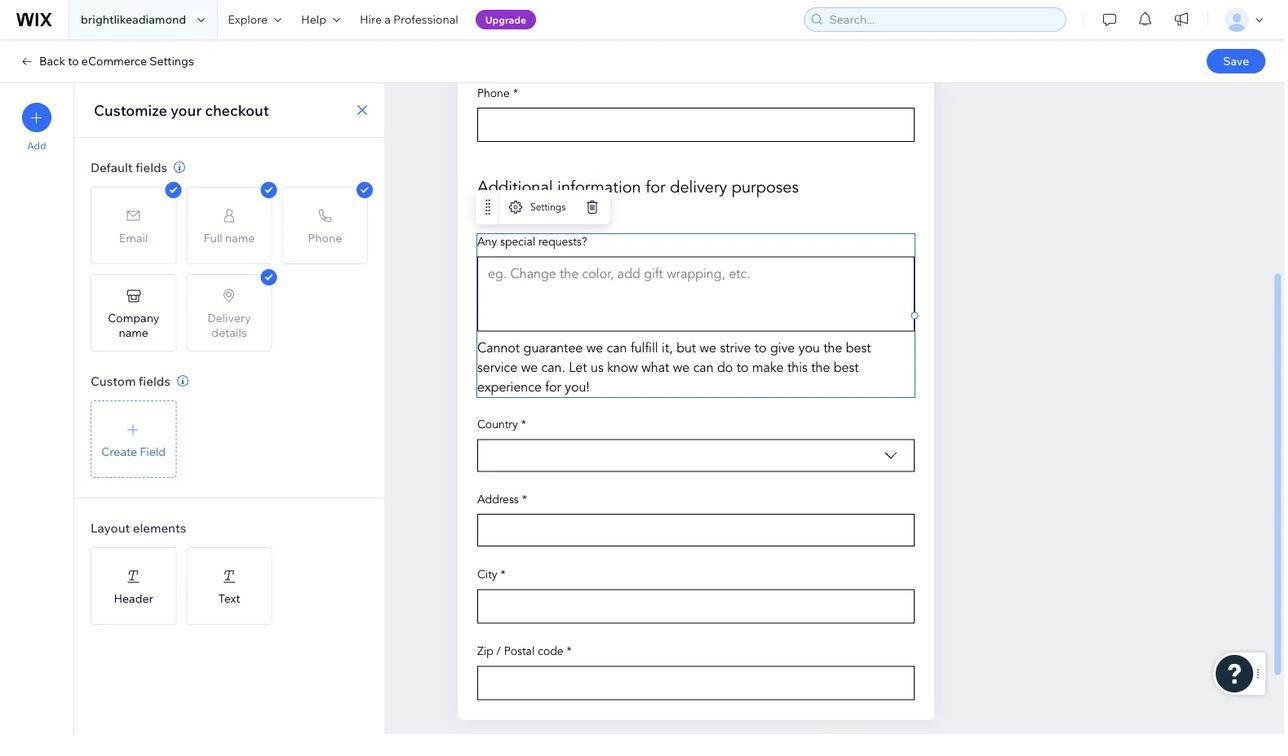 Task type: describe. For each thing, give the bounding box(es) containing it.
your
[[171, 101, 202, 119]]

settings button
[[501, 193, 576, 222]]

layout elements
[[91, 520, 186, 536]]

layout
[[91, 520, 130, 536]]

upgrade
[[485, 13, 526, 26]]

to
[[68, 54, 79, 68]]

field
[[140, 444, 166, 459]]

add
[[27, 140, 46, 152]]

company name
[[108, 311, 159, 339]]

help
[[301, 12, 326, 27]]

checkout
[[205, 101, 269, 119]]

explore
[[228, 12, 268, 27]]

header
[[114, 591, 153, 605]]

ecommerce
[[81, 54, 147, 68]]

add button
[[22, 103, 51, 152]]

create field button
[[91, 401, 177, 478]]

settings inside button
[[149, 54, 194, 68]]

elements
[[133, 520, 186, 536]]

Search... field
[[825, 8, 1061, 31]]

help button
[[291, 0, 350, 39]]

custom fields
[[91, 373, 170, 389]]

back to ecommerce settings
[[39, 54, 194, 68]]

back to ecommerce settings button
[[20, 54, 194, 69]]

fields for default fields
[[136, 160, 167, 175]]

save
[[1223, 54, 1249, 68]]

text
[[218, 591, 240, 605]]

a
[[385, 12, 391, 27]]



Task type: vqa. For each thing, say whether or not it's contained in the screenshot.
the your
yes



Task type: locate. For each thing, give the bounding box(es) containing it.
save button
[[1207, 49, 1266, 73]]

0 vertical spatial fields
[[136, 160, 167, 175]]

custom
[[91, 373, 136, 389]]

fields right custom
[[139, 373, 170, 389]]

settings inside button
[[530, 202, 566, 213]]

customize your checkout
[[94, 101, 269, 119]]

hire a professional
[[360, 12, 458, 27]]

hire a professional link
[[350, 0, 468, 39]]

0 horizontal spatial settings
[[149, 54, 194, 68]]

professional
[[393, 12, 458, 27]]

1 vertical spatial fields
[[139, 373, 170, 389]]

upgrade button
[[476, 10, 536, 29]]

fields for custom fields
[[139, 373, 170, 389]]

default
[[91, 160, 133, 175]]

0 vertical spatial settings
[[149, 54, 194, 68]]

name
[[119, 325, 148, 339]]

default fields
[[91, 160, 167, 175]]

customize
[[94, 101, 167, 119]]

1 horizontal spatial settings
[[530, 202, 566, 213]]

1 vertical spatial settings
[[530, 202, 566, 213]]

settings
[[149, 54, 194, 68], [530, 202, 566, 213]]

create
[[101, 444, 137, 459]]

hire
[[360, 12, 382, 27]]

fields right "default"
[[136, 160, 167, 175]]

create field
[[101, 444, 166, 459]]

back
[[39, 54, 65, 68]]

brightlikeadiamond
[[81, 12, 186, 27]]

company
[[108, 311, 159, 325]]

fields
[[136, 160, 167, 175], [139, 373, 170, 389]]



